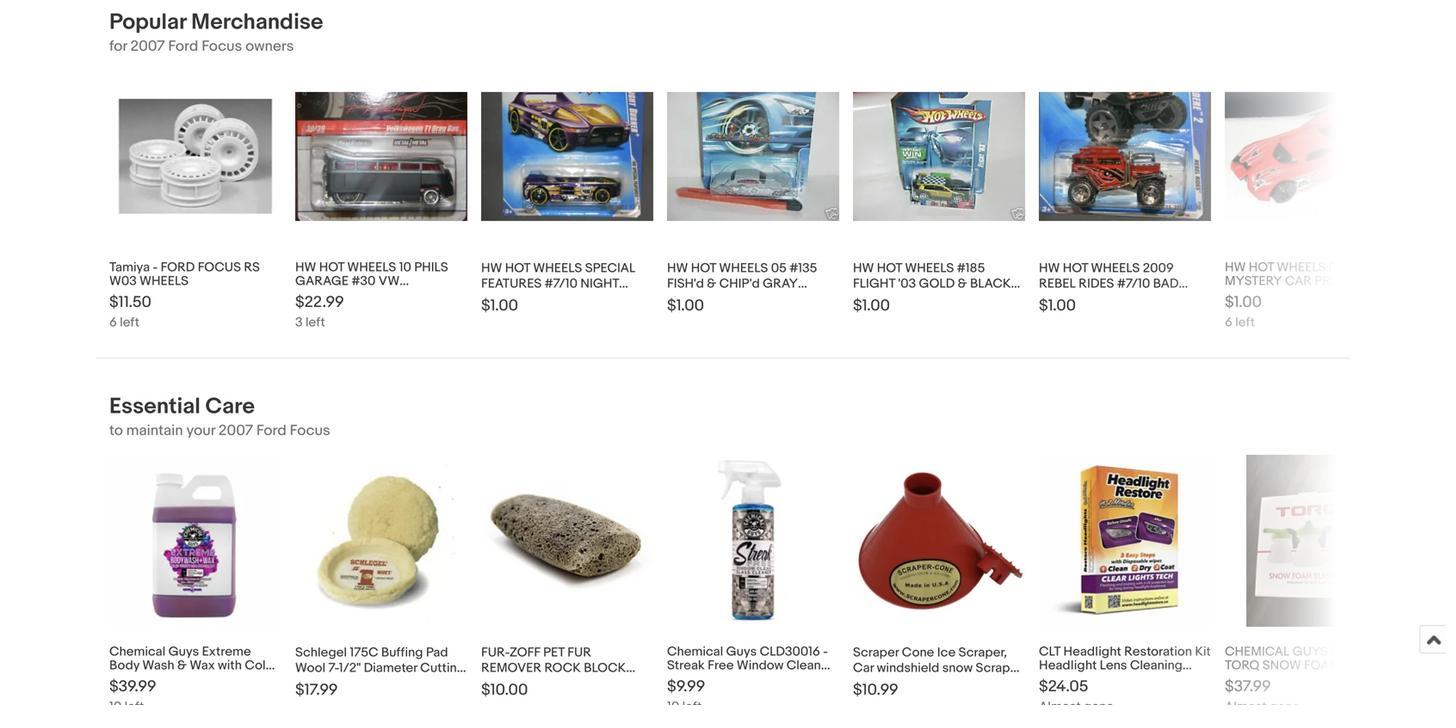 Task type: vqa. For each thing, say whether or not it's contained in the screenshot.
Streak
yes



Task type: locate. For each thing, give the bounding box(es) containing it.
3
[[295, 315, 303, 330]]

1 horizontal spatial left
[[306, 315, 325, 330]]

1 vertical spatial -
[[823, 645, 828, 660]]

cleaning
[[1130, 658, 1183, 674]]

pad up each
[[426, 646, 448, 661]]

ford
[[168, 37, 198, 55], [256, 422, 287, 440]]

2007 down care
[[219, 422, 253, 440]]

kit
[[1195, 645, 1211, 660]]

left inside $1.00 6 left
[[1235, 315, 1255, 330]]

scraper cone ice scraper, car windshield snow scraper, round shaped ice scraper image
[[853, 469, 1025, 614]]

tamiya - ford focus rs w03 wheels image
[[109, 99, 281, 214]]

ice
[[937, 646, 956, 661], [941, 676, 960, 692]]

restoration
[[1124, 645, 1192, 660]]

0 horizontal spatial 2007
[[130, 37, 165, 55]]

ice right cone
[[937, 646, 956, 661]]

popular merchandise for 2007 ford focus owners
[[109, 9, 323, 55]]

and
[[355, 676, 376, 692]]

fur-zoff pet fur remover rock block stone hair detail brush upholstery carpet image
[[481, 482, 653, 601]]

1 vertical spatial scraper
[[963, 676, 1009, 692]]

- left ford
[[153, 260, 158, 275]]

$10.99
[[853, 681, 898, 700]]

3 left from the left
[[1235, 315, 1255, 330]]

wool
[[295, 661, 326, 676]]

2007 down popular
[[130, 37, 165, 55]]

$17.99
[[295, 681, 338, 700]]

owners
[[245, 37, 294, 55]]

scraper, right cone
[[959, 646, 1007, 661]]

0 vertical spatial ford
[[168, 37, 198, 55]]

6 inside tamiya - ford focus rs w03 wheels $11.50 6 left
[[109, 315, 117, 330]]

headlight
[[1063, 645, 1121, 660], [1039, 658, 1097, 674]]

0 vertical spatial 2007
[[130, 37, 165, 55]]

headlight right clt
[[1063, 645, 1121, 660]]

ice right shaped
[[941, 676, 960, 692]]

$1.00
[[1225, 293, 1262, 312], [481, 296, 518, 315], [667, 296, 704, 315], [853, 296, 890, 315], [1039, 296, 1076, 315]]

1 vertical spatial 2007
[[219, 422, 253, 440]]

essential care to maintain your 2007 ford focus
[[109, 394, 330, 440]]

2 left from the left
[[306, 315, 325, 330]]

chemical guys cld30016 - streak free window clean glass cleaner (16 oz) image
[[667, 455, 839, 627]]

$1.00 link
[[481, 70, 653, 315], [667, 70, 839, 315], [853, 70, 1025, 315], [1039, 70, 1211, 315]]

clt
[[1039, 645, 1061, 660]]

0 vertical spatial -
[[153, 260, 158, 275]]

buffing
[[381, 646, 423, 661]]

ford inside essential care to maintain your 2007 ford focus
[[256, 422, 287, 440]]

1 left from the left
[[120, 315, 139, 330]]

scraper up round
[[853, 646, 899, 661]]

3 $1.00 link from the left
[[853, 70, 1025, 315]]

0 vertical spatial ice
[[937, 646, 956, 661]]

1 horizontal spatial 6
[[1225, 315, 1232, 330]]

$22.99
[[295, 293, 344, 312]]

ford
[[161, 260, 195, 275]]

cleaner
[[703, 672, 749, 688]]

round
[[853, 676, 891, 692]]

ford right your
[[256, 422, 287, 440]]

2 horizontal spatial left
[[1235, 315, 1255, 330]]

0 horizontal spatial -
[[153, 260, 158, 275]]

left
[[120, 315, 139, 330], [306, 315, 325, 330], [1235, 315, 1255, 330]]

lens
[[1100, 658, 1127, 674]]

w03
[[109, 274, 137, 289]]

$24.05
[[1039, 678, 1088, 697]]

oz)
[[770, 672, 788, 688]]

-
[[153, 260, 158, 275], [823, 645, 828, 660]]

1 vertical spatial ice
[[941, 676, 960, 692]]

essential
[[109, 394, 200, 420]]

$10.00 link
[[481, 455, 653, 700]]

wipes
[[1039, 672, 1076, 688]]

ford inside popular merchandise for 2007 ford focus owners
[[168, 37, 198, 55]]

0 horizontal spatial 6
[[109, 315, 117, 330]]

0 vertical spatial scraper
[[853, 646, 899, 661]]

pad
[[426, 646, 448, 661], [295, 676, 317, 692]]

0 horizontal spatial pad
[[295, 676, 317, 692]]

focus
[[202, 37, 242, 55], [290, 422, 330, 440]]

1 horizontal spatial ford
[[256, 422, 287, 440]]

left inside $22.99 3 left
[[306, 315, 325, 330]]

6 inside $1.00 6 left
[[1225, 315, 1232, 330]]

scraper right shaped
[[963, 676, 1009, 692]]

0 horizontal spatial focus
[[202, 37, 242, 55]]

1/2"
[[339, 661, 361, 676]]

2007 inside popular merchandise for 2007 ford focus owners
[[130, 37, 165, 55]]

headlight up $24.05
[[1039, 658, 1097, 674]]

2007
[[130, 37, 165, 55], [219, 422, 253, 440]]

6
[[109, 315, 117, 330], [1225, 315, 1232, 330]]

focus inside essential care to maintain your 2007 ford focus
[[290, 422, 330, 440]]

cld30016
[[760, 645, 820, 660]]

ford down popular
[[168, 37, 198, 55]]

streak
[[667, 658, 705, 674]]

1 6 from the left
[[109, 315, 117, 330]]

- right clean
[[823, 645, 828, 660]]

2 6 from the left
[[1225, 315, 1232, 330]]

wheels
[[140, 274, 189, 289]]

1 horizontal spatial -
[[823, 645, 828, 660]]

1 horizontal spatial scraper
[[963, 676, 1009, 692]]

clean
[[787, 658, 821, 674]]

pad left hook
[[295, 676, 317, 692]]

0 vertical spatial focus
[[202, 37, 242, 55]]

$1.00 for 2nd $1.00 link from the right
[[853, 296, 890, 315]]

scraper,
[[959, 646, 1007, 661], [976, 661, 1024, 676]]

cone
[[902, 646, 934, 661]]

$22.99 3 left
[[295, 293, 344, 330]]

0 horizontal spatial left
[[120, 315, 139, 330]]

1 horizontal spatial 2007
[[219, 422, 253, 440]]

1 vertical spatial focus
[[290, 422, 330, 440]]

1 vertical spatial ford
[[256, 422, 287, 440]]

1 horizontal spatial pad
[[426, 646, 448, 661]]

scraper
[[853, 646, 899, 661], [963, 676, 1009, 692]]

$39.99
[[109, 678, 156, 697]]

hw hot wheels special features #7/10 night burner hotwheels purple/yellow vhtf image
[[481, 92, 653, 221]]

$1.00 for first $1.00 link from left
[[481, 296, 518, 315]]

0 horizontal spatial ford
[[168, 37, 198, 55]]

loop
[[379, 676, 409, 692]]

hw hot wheels 05 #135 fish'd & chip'd gray hotwheels race track ready vhtf image
[[667, 92, 839, 221]]

tamiya
[[109, 260, 150, 275]]

1 horizontal spatial focus
[[290, 422, 330, 440]]

hw hot wheels 2009 rebel rides #7/10 bad mudder 2 hotwheels red vhtf rare image
[[1039, 92, 1211, 221]]



Task type: describe. For each thing, give the bounding box(es) containing it.
$11.50
[[109, 293, 151, 312]]

focus inside popular merchandise for 2007 ford focus owners
[[202, 37, 242, 55]]

tamiya - ford focus rs w03 wheels $11.50 6 left
[[109, 260, 260, 330]]

$37.99
[[1225, 678, 1271, 697]]

4 $1.00 link from the left
[[1039, 70, 1211, 315]]

1 vertical spatial pad
[[295, 676, 317, 692]]

2 $1.00 link from the left
[[667, 70, 839, 315]]

windshield
[[877, 661, 939, 676]]

car
[[853, 661, 874, 676]]

scraper, right snow
[[976, 661, 1024, 676]]

your
[[186, 422, 215, 440]]

- inside tamiya - ford focus rs w03 wheels $11.50 6 left
[[153, 260, 158, 275]]

snow
[[942, 661, 973, 676]]

care
[[205, 394, 255, 420]]

schlegel 175c buffing pad wool 7-1/2" diameter cutting pad hook and loop  each
[[295, 646, 465, 692]]

(16
[[752, 672, 767, 688]]

0 horizontal spatial scraper
[[853, 646, 899, 661]]

left for $1.00
[[1235, 315, 1255, 330]]

175c
[[350, 646, 378, 661]]

to
[[109, 422, 123, 440]]

glass
[[667, 672, 701, 688]]

chemical guys extreme body wash & wax with color brightening technology (64 oz) image
[[109, 455, 281, 627]]

focus
[[198, 260, 241, 275]]

window
[[737, 658, 784, 674]]

hook
[[320, 676, 352, 692]]

left inside tamiya - ford focus rs w03 wheels $11.50 6 left
[[120, 315, 139, 330]]

schlegel
[[295, 646, 347, 661]]

chemical
[[667, 645, 723, 660]]

hw hot wheels 09 loose mystery car prototype h24 hotwheels (red) vhtf rare image
[[1225, 92, 1397, 221]]

merchandise
[[191, 9, 323, 36]]

chemical guys eqp323 torq snow foam blaster r1 car wash gun brand new image
[[1246, 455, 1376, 627]]

clt headlight restoration kit headlight lens cleaning wipes
[[1039, 645, 1211, 688]]

$10.00
[[481, 681, 528, 700]]

free
[[708, 658, 734, 674]]

scraper cone ice scraper, car windshield snow scraper, round shaped ice scraper
[[853, 646, 1024, 692]]

0 vertical spatial pad
[[426, 646, 448, 661]]

clt headlight restoration kit headlight lens cleaning wipes image
[[1039, 455, 1211, 627]]

schlegel 175c buffing pad wool 7-1/2" diameter cutting pad hook and loop  each image
[[295, 455, 467, 627]]

$1.00 6 left
[[1225, 293, 1262, 330]]

2007 inside essential care to maintain your 2007 ford focus
[[219, 422, 253, 440]]

- inside chemical guys cld30016 - streak free window clean glass cleaner (16 oz)
[[823, 645, 828, 660]]

left for $22.99
[[306, 315, 325, 330]]

$1.00 for second $1.00 link from left
[[667, 296, 704, 315]]

$37.99 link
[[1225, 455, 1397, 706]]

maintain
[[126, 422, 183, 440]]

popular
[[109, 9, 186, 36]]

$39.99 link
[[109, 455, 281, 706]]

$9.99
[[667, 678, 705, 697]]

7-
[[328, 661, 339, 676]]

guys
[[726, 645, 757, 660]]

each
[[412, 676, 440, 692]]

for
[[109, 37, 127, 55]]

$1.00 for first $1.00 link from right
[[1039, 296, 1076, 315]]

1 $1.00 link from the left
[[481, 70, 653, 315]]

diameter
[[364, 661, 417, 676]]

shaped
[[894, 676, 938, 692]]

hw hot wheels #185 flight '03 gold & black hotwheels drift car track ready vhtf image
[[853, 92, 1025, 221]]

hw hot wheels 10 phils garage #30 vw volkswagen t1 drag bus hotwheels vhtf rare image
[[295, 92, 467, 221]]

rs
[[244, 260, 260, 275]]

chemical guys cld30016 - streak free window clean glass cleaner (16 oz)
[[667, 645, 828, 688]]

cutting
[[420, 661, 465, 676]]



